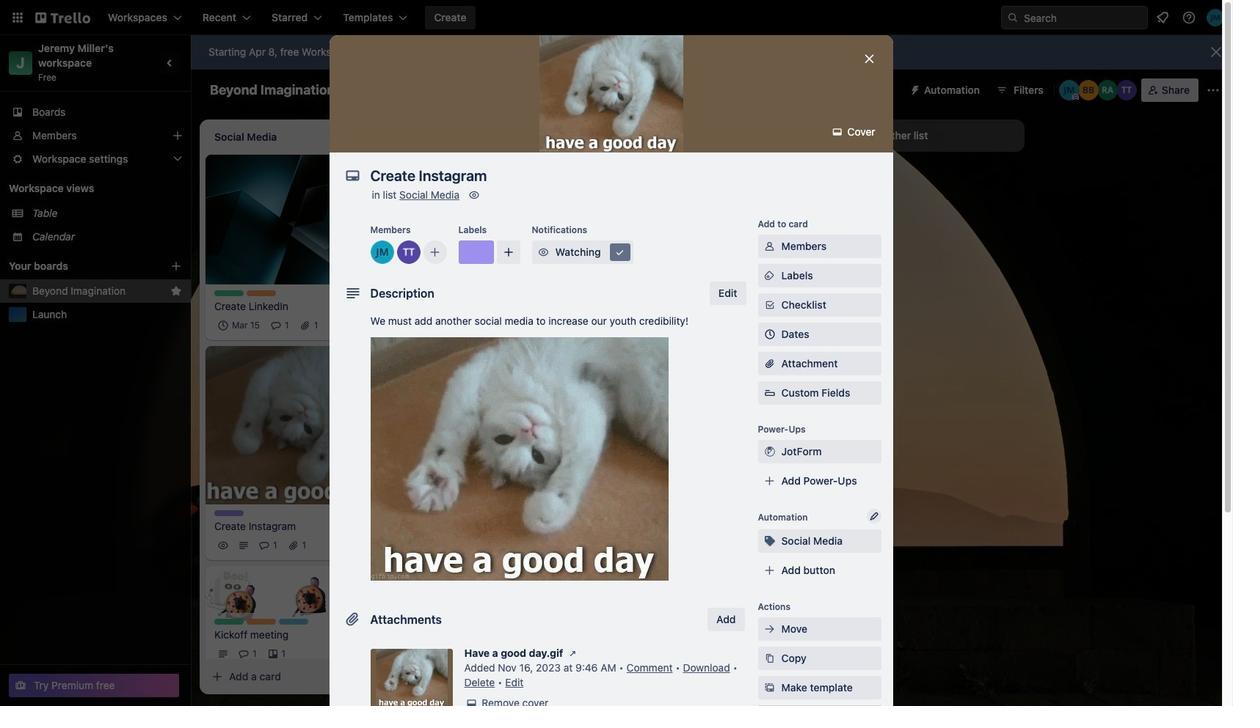 Task type: locate. For each thing, give the bounding box(es) containing it.
jeremy miller (jeremymiller198) image
[[370, 241, 394, 264], [362, 537, 379, 555]]

1 horizontal spatial color: purple, title: none image
[[458, 241, 494, 264]]

1 horizontal spatial jeremy miller (jeremymiller198) image
[[1059, 80, 1080, 101]]

terry turtle (terryturtle) image
[[397, 241, 420, 264], [341, 537, 359, 555], [362, 646, 379, 664]]

2 horizontal spatial terry turtle (terryturtle) image
[[1116, 80, 1137, 101]]

1 vertical spatial color: green, title: none image
[[214, 620, 244, 625]]

0 horizontal spatial terry turtle (terryturtle) image
[[362, 317, 379, 334]]

jeremy miller (jeremymiller198) image left ruby anderson (rubyanderson7) image
[[1059, 80, 1080, 101]]

color: green, title: none image right starred icon
[[214, 290, 244, 296]]

2 horizontal spatial jeremy miller (jeremymiller198) image
[[1207, 9, 1224, 26]]

0 notifications image
[[1154, 9, 1171, 26]]

1 vertical spatial jeremy miller (jeremymiller198) image
[[1059, 80, 1080, 101]]

color: purple, title: none image
[[458, 241, 494, 264], [214, 511, 244, 517]]

terry turtle (terryturtle) image up edit card image at left
[[362, 317, 379, 334]]

color: bold red, title: "thoughts" element
[[423, 379, 452, 384]]

0 horizontal spatial color: purple, title: none image
[[214, 511, 244, 517]]

None checkbox
[[443, 302, 520, 320]]

terry turtle (terryturtle) image left ruby anderson (rubyanderson7) icon on the left
[[537, 343, 555, 361]]

None text field
[[363, 163, 847, 189]]

have\_a\_good\_day.gif image
[[370, 338, 668, 581]]

2 color: orange, title: none image from the top
[[247, 620, 276, 625]]

add board image
[[170, 261, 182, 272]]

jeremy miller (jeremymiller198) image right open information menu icon
[[1207, 9, 1224, 26]]

0 horizontal spatial create from template… image
[[376, 672, 388, 683]]

0 vertical spatial jeremy miller (jeremymiller198) image
[[1207, 9, 1224, 26]]

0 vertical spatial terry turtle (terryturtle) image
[[1116, 80, 1137, 101]]

jeremy miller (jeremymiller198) image left ruby anderson (rubyanderson7) icon on the left
[[558, 343, 575, 361]]

color: green, title: none image left color: sky, title: "sparkling" element
[[214, 620, 244, 625]]

2 vertical spatial terry turtle (terryturtle) image
[[362, 646, 379, 664]]

starred icon image
[[170, 286, 182, 297]]

color: green, title: none image
[[214, 290, 244, 296], [214, 620, 244, 625]]

add members to card image
[[429, 245, 441, 260]]

sm image
[[904, 79, 924, 99], [830, 125, 845, 139], [467, 188, 482, 203], [762, 239, 777, 254], [613, 245, 627, 260], [762, 269, 777, 283], [762, 445, 777, 459], [762, 534, 777, 549], [762, 681, 777, 696]]

create from template… image
[[584, 442, 596, 453]]

terry turtle (terryturtle) image
[[1116, 80, 1137, 101], [362, 317, 379, 334], [537, 343, 555, 361]]

1 vertical spatial jeremy miller (jeremymiller198) image
[[362, 537, 379, 555]]

customize views image
[[567, 83, 582, 98]]

0 vertical spatial jeremy miller (jeremymiller198) image
[[370, 241, 394, 264]]

create from template… image
[[793, 397, 804, 409], [376, 672, 388, 683]]

None checkbox
[[214, 317, 264, 334]]

1 horizontal spatial create from template… image
[[793, 397, 804, 409]]

2 horizontal spatial terry turtle (terryturtle) image
[[397, 241, 420, 264]]

jeremy miller (jeremymiller198) image
[[1207, 9, 1224, 26], [1059, 80, 1080, 101], [558, 343, 575, 361]]

1 color: orange, title: none image from the top
[[247, 290, 276, 296]]

1 vertical spatial terry turtle (terryturtle) image
[[341, 537, 359, 555]]

terry turtle (terryturtle) image right bob builder (bobbuilder40) icon
[[1116, 80, 1137, 101]]

edit card image
[[366, 353, 378, 365]]

2 vertical spatial terry turtle (terryturtle) image
[[537, 343, 555, 361]]

0 vertical spatial color: green, title: none image
[[214, 290, 244, 296]]

1 vertical spatial color: purple, title: none image
[[214, 511, 244, 517]]

1 vertical spatial color: orange, title: none image
[[247, 620, 276, 625]]

sm image
[[536, 245, 551, 260], [762, 622, 777, 637], [566, 647, 580, 661], [762, 652, 777, 666], [464, 697, 479, 707]]

0 horizontal spatial terry turtle (terryturtle) image
[[341, 537, 359, 555]]

0 vertical spatial terry turtle (terryturtle) image
[[397, 241, 420, 264]]

0 vertical spatial color: orange, title: none image
[[247, 290, 276, 296]]

color: orange, title: none image
[[247, 290, 276, 296], [247, 620, 276, 625]]

0 horizontal spatial jeremy miller (jeremymiller198) image
[[558, 343, 575, 361]]

color: orange, title: none image for second color: green, title: none image from the bottom of the page
[[247, 290, 276, 296]]



Task type: vqa. For each thing, say whether or not it's contained in the screenshot.
in to the left
no



Task type: describe. For each thing, give the bounding box(es) containing it.
ruby anderson (rubyanderson7) image
[[578, 343, 596, 361]]

1 vertical spatial terry turtle (terryturtle) image
[[362, 317, 379, 334]]

primary element
[[0, 0, 1233, 35]]

back to home image
[[35, 6, 90, 29]]

0 vertical spatial create from template… image
[[793, 397, 804, 409]]

color: orange, title: none image for first color: green, title: none image from the bottom of the page
[[247, 620, 276, 625]]

1 color: green, title: none image from the top
[[214, 290, 244, 296]]

1 horizontal spatial terry turtle (terryturtle) image
[[537, 343, 555, 361]]

bob builder (bobbuilder40) image
[[1078, 80, 1099, 101]]

1 vertical spatial create from template… image
[[376, 672, 388, 683]]

1 horizontal spatial terry turtle (terryturtle) image
[[362, 646, 379, 664]]

show menu image
[[1206, 83, 1221, 98]]

color: sky, title: "sparkling" element
[[279, 620, 308, 625]]

your boards with 2 items element
[[9, 258, 148, 275]]

2 color: green, title: none image from the top
[[214, 620, 244, 625]]

jeremy miller (jeremymiller198) image inside primary element
[[1207, 9, 1224, 26]]

Search field
[[1019, 7, 1147, 29]]

2 vertical spatial jeremy miller (jeremymiller198) image
[[558, 343, 575, 361]]

search image
[[1007, 12, 1019, 23]]

0 vertical spatial color: purple, title: none image
[[458, 241, 494, 264]]

Board name text field
[[203, 79, 342, 102]]

open information menu image
[[1182, 10, 1196, 25]]

ruby anderson (rubyanderson7) image
[[1097, 80, 1118, 101]]



